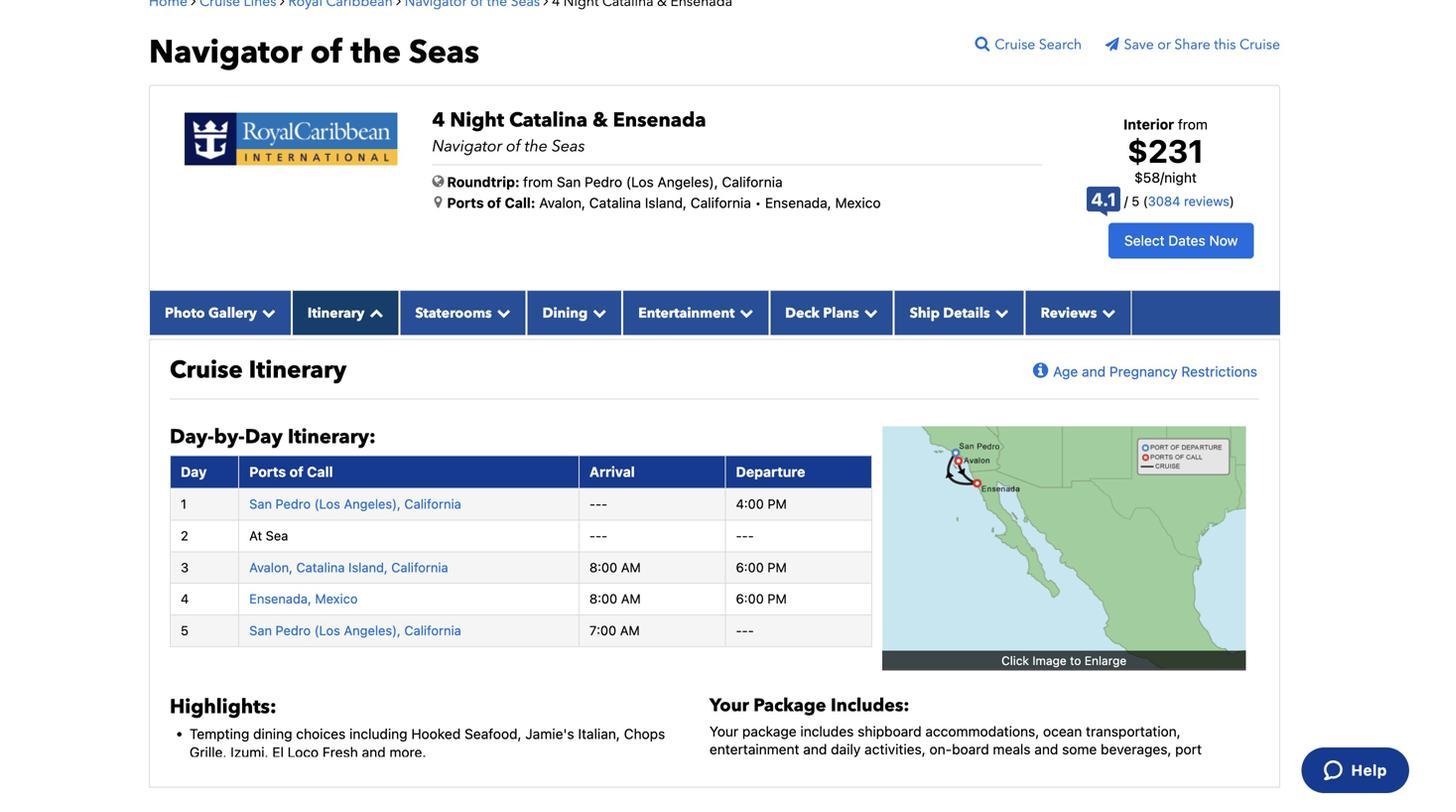 Task type: vqa. For each thing, say whether or not it's contained in the screenshot.
The For
no



Task type: locate. For each thing, give the bounding box(es) containing it.
navigator down angle right icon
[[149, 31, 302, 74]]

itinerary up cruise itinerary
[[308, 304, 365, 322]]

0 vertical spatial not
[[880, 759, 901, 776]]

ports for ports of call: avalon, catalina island, california • ensenada, mexico
[[447, 195, 484, 211]]

of up the royal caribbean image
[[310, 31, 343, 74]]

chevron down image left 'reviews'
[[990, 306, 1009, 319]]

more.
[[390, 744, 426, 760], [793, 759, 829, 776]]

1 horizontal spatial ports
[[447, 195, 484, 211]]

/ inside 'interior from $231 $58 / night'
[[1161, 169, 1165, 186]]

from right interior at top
[[1178, 116, 1208, 133]]

1 vertical spatial (los
[[314, 496, 340, 511]]

---
[[590, 496, 608, 511], [590, 528, 608, 543], [736, 528, 754, 543], [736, 623, 754, 638]]

0 vertical spatial san pedro (los angeles), california link
[[249, 496, 461, 511]]

1 vertical spatial angeles),
[[344, 496, 401, 511]]

cruise itinerary map image
[[883, 426, 1246, 669]]

and down including
[[362, 744, 386, 760]]

3 angle right image from the left
[[544, 0, 549, 8]]

san up at
[[249, 496, 272, 511]]

your up 'package'
[[710, 694, 749, 718]]

navigator inside 4 night catalina & ensenada navigator of the seas
[[432, 136, 502, 157]]

(los
[[626, 174, 654, 190], [314, 496, 340, 511], [314, 623, 340, 638]]

from up call:
[[523, 174, 553, 190]]

itinerary
[[308, 304, 365, 322], [249, 354, 347, 386]]

(los up ports of call: avalon, catalina island, california • ensenada, mexico
[[626, 174, 654, 190]]

1 8:00 am from the top
[[590, 560, 641, 575]]

chops
[[624, 726, 665, 742]]

)
[[1230, 194, 1235, 209]]

and up excursions,
[[1035, 741, 1059, 758]]

san pedro (los angeles), california link
[[249, 496, 461, 511], [249, 623, 461, 638]]

catalina
[[509, 107, 588, 134], [589, 195, 641, 211], [296, 560, 345, 575]]

day up 1
[[181, 463, 207, 480]]

from
[[1178, 116, 1208, 133], [523, 174, 553, 190]]

0 horizontal spatial seas
[[409, 31, 480, 74]]

2 horizontal spatial angle right image
[[544, 0, 549, 8]]

san down the ensenada, mexico link in the left bottom of the page
[[249, 623, 272, 638]]

avalon, down at sea
[[249, 560, 293, 575]]

age
[[1054, 363, 1079, 380]]

4 left night
[[432, 107, 445, 134]]

and right fees at the bottom right of page
[[1044, 777, 1068, 794]]

2 vertical spatial san
[[249, 623, 272, 638]]

itinerary inside itinerary dropdown button
[[308, 304, 365, 322]]

ensenada, mexico link
[[249, 591, 358, 606]]

2 8:00 from the top
[[590, 591, 618, 606]]

1 horizontal spatial not
[[1133, 777, 1154, 794]]

reviews button
[[1025, 291, 1132, 335]]

angeles), up 'avalon, catalina island, california'
[[344, 496, 401, 511]]

0 horizontal spatial chevron down image
[[588, 306, 607, 319]]

roundtrip: from san pedro (los angeles), california
[[447, 174, 783, 190]]

1 6:00 from the top
[[736, 560, 764, 575]]

2 6:00 from the top
[[736, 591, 764, 606]]

or inside your package includes: your package includes shipboard accommodations, ocean transportation, entertainment and daily activities, on-board meals and some beverages, port charges and more. it does not include shore excursions, personal expenses, gratuities, or alcoholic beverages. government fees and taxes are not included.
[[778, 777, 791, 794]]

ensenada, right the •
[[765, 195, 832, 211]]

0 vertical spatial day
[[245, 423, 283, 451]]

7:00
[[590, 623, 617, 638]]

avalon,
[[539, 195, 586, 211], [249, 560, 293, 575]]

ports down the day-by-day itinerary:
[[249, 463, 286, 480]]

2 vertical spatial angeles),
[[344, 623, 401, 638]]

now
[[1210, 232, 1238, 249]]

restrictions
[[1182, 363, 1258, 380]]

ship details button
[[894, 291, 1025, 335]]

angeles), down 'avalon, catalina island, california'
[[344, 623, 401, 638]]

8:00 am for ensenada, mexico
[[590, 591, 641, 606]]

1 horizontal spatial navigator
[[432, 136, 502, 157]]

0 vertical spatial pm
[[768, 496, 787, 511]]

chevron down image inside entertainment dropdown button
[[735, 306, 754, 319]]

cruise down photo gallery
[[170, 354, 243, 386]]

pm
[[768, 496, 787, 511], [768, 560, 787, 575], [768, 591, 787, 606]]

staterooms button
[[399, 291, 527, 335]]

cruise right 'this'
[[1240, 35, 1281, 54]]

4 inside 4 night catalina & ensenada navigator of the seas
[[432, 107, 445, 134]]

seas up night
[[409, 31, 480, 74]]

0 vertical spatial 6:00 pm
[[736, 560, 787, 575]]

from inside 'interior from $231 $58 / night'
[[1178, 116, 1208, 133]]

8:00
[[590, 560, 618, 575], [590, 591, 618, 606]]

beverages.
[[855, 777, 926, 794]]

2 chevron down image from the left
[[492, 306, 511, 319]]

chevron down image
[[257, 306, 276, 319], [492, 306, 511, 319], [735, 306, 754, 319], [859, 306, 878, 319]]

cruise for cruise itinerary
[[170, 354, 243, 386]]

1 horizontal spatial cruise
[[995, 35, 1036, 54]]

7:00 am
[[590, 623, 640, 638]]

1 horizontal spatial the
[[525, 136, 548, 157]]

itinerary up the day-by-day itinerary:
[[249, 354, 347, 386]]

8:00 for avalon, catalina island, california
[[590, 560, 618, 575]]

cruise
[[995, 35, 1036, 54], [1240, 35, 1281, 54], [170, 354, 243, 386]]

0 horizontal spatial angle right image
[[280, 0, 285, 8]]

island, up the ensenada, mexico link in the left bottom of the page
[[349, 560, 388, 575]]

of left call
[[290, 463, 304, 480]]

3084
[[1148, 194, 1181, 209]]

navigator of the seas main content
[[139, 0, 1291, 807]]

1 vertical spatial /
[[1125, 194, 1129, 209]]

0 vertical spatial 6:00
[[736, 560, 764, 575]]

at
[[249, 528, 262, 543]]

1 san pedro (los angeles), california from the top
[[249, 496, 461, 511]]

chevron down image left deck
[[735, 306, 754, 319]]

2 vertical spatial pedro
[[276, 623, 311, 638]]

catalina left the '&'
[[509, 107, 588, 134]]

save
[[1124, 35, 1154, 54]]

of for call:
[[487, 195, 501, 211]]

chevron down image inside ship details dropdown button
[[990, 306, 1009, 319]]

/ left (
[[1125, 194, 1129, 209]]

0 horizontal spatial island,
[[349, 560, 388, 575]]

chevron down image inside the reviews dropdown button
[[1097, 306, 1116, 319]]

5
[[1132, 194, 1140, 209], [181, 623, 189, 638]]

1 pm from the top
[[768, 496, 787, 511]]

1 horizontal spatial avalon,
[[539, 195, 586, 211]]

chevron down image inside "photo gallery" dropdown button
[[257, 306, 276, 319]]

chevron down image inside deck plans dropdown button
[[859, 306, 878, 319]]

day
[[245, 423, 283, 451], [181, 463, 207, 480]]

more. up alcoholic
[[793, 759, 829, 776]]

reviews
[[1041, 304, 1097, 322]]

san pedro (los angeles), california
[[249, 496, 461, 511], [249, 623, 461, 638]]

more. down hooked
[[390, 744, 426, 760]]

angle right image
[[280, 0, 285, 8], [396, 0, 401, 8], [544, 0, 549, 8]]

1 horizontal spatial island,
[[645, 195, 687, 211]]

chevron down image for reviews
[[1097, 306, 1116, 319]]

included.
[[1158, 777, 1217, 794]]

san
[[557, 174, 581, 190], [249, 496, 272, 511], [249, 623, 272, 638]]

chevron down image inside staterooms dropdown button
[[492, 306, 511, 319]]

entertainment
[[710, 741, 800, 758]]

/
[[1161, 169, 1165, 186], [1125, 194, 1129, 209]]

cruise left the "search"
[[995, 35, 1036, 54]]

0 vertical spatial san
[[557, 174, 581, 190]]

2 horizontal spatial chevron down image
[[1097, 306, 1116, 319]]

0 horizontal spatial mexico
[[315, 591, 358, 606]]

1 vertical spatial island,
[[349, 560, 388, 575]]

government
[[930, 777, 1009, 794]]

from for san
[[523, 174, 553, 190]]

day-
[[170, 423, 214, 451]]

avalon, right call:
[[539, 195, 586, 211]]

6:00 pm
[[736, 560, 787, 575], [736, 591, 787, 606]]

0 vertical spatial your
[[710, 694, 749, 718]]

&
[[593, 107, 608, 134]]

1 horizontal spatial more.
[[793, 759, 829, 776]]

day-by-day itinerary:
[[170, 423, 376, 451]]

0 vertical spatial catalina
[[509, 107, 588, 134]]

4 for 4 night catalina & ensenada navigator of the seas
[[432, 107, 445, 134]]

1 angle right image from the left
[[280, 0, 285, 8]]

info circle image
[[1027, 361, 1054, 381]]

includes
[[801, 723, 854, 740]]

1 horizontal spatial /
[[1161, 169, 1165, 186]]

0 vertical spatial /
[[1161, 169, 1165, 186]]

ensenada, down sea
[[249, 591, 312, 606]]

2 vertical spatial am
[[620, 623, 640, 638]]

6:00
[[736, 560, 764, 575], [736, 591, 764, 606]]

1 horizontal spatial mexico
[[835, 195, 881, 211]]

san down 4 night catalina & ensenada navigator of the seas
[[557, 174, 581, 190]]

daily
[[831, 741, 861, 758]]

of down roundtrip:
[[487, 195, 501, 211]]

does
[[845, 759, 877, 776]]

0 vertical spatial 8:00 am
[[590, 560, 641, 575]]

0 horizontal spatial more.
[[390, 744, 426, 760]]

shipboard
[[858, 723, 922, 740]]

navigator
[[149, 31, 302, 74], [432, 136, 502, 157]]

8:00 am
[[590, 560, 641, 575], [590, 591, 641, 606]]

search
[[1039, 35, 1082, 54]]

of for call
[[290, 463, 304, 480]]

1 vertical spatial pedro
[[276, 496, 311, 511]]

2 vertical spatial pm
[[768, 591, 787, 606]]

grille,
[[190, 744, 227, 760]]

0 horizontal spatial day
[[181, 463, 207, 480]]

2 horizontal spatial catalina
[[589, 195, 641, 211]]

1 san pedro (los angeles), california link from the top
[[249, 496, 461, 511]]

1 vertical spatial pm
[[768, 560, 787, 575]]

4 down the 3
[[181, 591, 189, 606]]

1 vertical spatial the
[[525, 136, 548, 157]]

jamie's
[[526, 726, 575, 742]]

1 vertical spatial your
[[710, 723, 739, 740]]

chevron down image left entertainment
[[588, 306, 607, 319]]

0 vertical spatial navigator
[[149, 31, 302, 74]]

0 horizontal spatial 4
[[181, 591, 189, 606]]

4 for 4
[[181, 591, 189, 606]]

seas up roundtrip: from san pedro (los angeles), california
[[552, 136, 585, 157]]

globe image
[[432, 174, 444, 188]]

1 chevron down image from the left
[[257, 306, 276, 319]]

0 horizontal spatial catalina
[[296, 560, 345, 575]]

chevron down image left dining
[[492, 306, 511, 319]]

0 horizontal spatial the
[[351, 31, 401, 74]]

1 vertical spatial san pedro (los angeles), california
[[249, 623, 461, 638]]

0 vertical spatial am
[[621, 560, 641, 575]]

0 horizontal spatial ports
[[249, 463, 286, 480]]

or right save
[[1158, 35, 1171, 54]]

pedro
[[585, 174, 623, 190], [276, 496, 311, 511], [276, 623, 311, 638]]

4:00
[[736, 496, 764, 511]]

1 vertical spatial navigator
[[432, 136, 502, 157]]

and right age
[[1082, 363, 1106, 380]]

1 horizontal spatial angle right image
[[396, 0, 401, 8]]

1 vertical spatial seas
[[552, 136, 585, 157]]

/ up "4.1 / 5 ( 3084 reviews )"
[[1161, 169, 1165, 186]]

5 left (
[[1132, 194, 1140, 209]]

1 vertical spatial 8:00 am
[[590, 591, 641, 606]]

1 6:00 pm from the top
[[736, 560, 787, 575]]

pedro for 5
[[276, 623, 311, 638]]

pedro down ports of call
[[276, 496, 311, 511]]

0 horizontal spatial avalon,
[[249, 560, 293, 575]]

ports right the map marker icon
[[447, 195, 484, 211]]

expenses,
[[1130, 759, 1195, 776]]

$231
[[1128, 132, 1204, 170]]

2 6:00 pm from the top
[[736, 591, 787, 606]]

charges
[[710, 759, 761, 776]]

chevron down image left ship at the top of the page
[[859, 306, 878, 319]]

reviews
[[1184, 194, 1230, 209]]

not right the are at the right bottom
[[1133, 777, 1154, 794]]

0 vertical spatial 8:00
[[590, 560, 618, 575]]

0 vertical spatial ensenada,
[[765, 195, 832, 211]]

cruise search link
[[975, 35, 1102, 54]]

1 vertical spatial 4
[[181, 591, 189, 606]]

pedro down 4 night catalina & ensenada navigator of the seas
[[585, 174, 623, 190]]

4 chevron down image from the left
[[859, 306, 878, 319]]

4
[[432, 107, 445, 134], [181, 591, 189, 606]]

1 vertical spatial 8:00
[[590, 591, 618, 606]]

2 8:00 am from the top
[[590, 591, 641, 606]]

1 vertical spatial or
[[778, 777, 791, 794]]

of up roundtrip:
[[506, 136, 521, 157]]

day up ports of call
[[245, 423, 283, 451]]

(los for 5
[[314, 623, 340, 638]]

this
[[1214, 35, 1237, 54]]

chevron up image
[[365, 306, 384, 319]]

0 horizontal spatial cruise
[[170, 354, 243, 386]]

port
[[1176, 741, 1202, 758]]

5 down the 3
[[181, 623, 189, 638]]

san pedro (los angeles), california link down call
[[249, 496, 461, 511]]

highlights:
[[170, 694, 277, 721]]

1 8:00 from the top
[[590, 560, 618, 575]]

age and pregnancy restrictions
[[1054, 363, 1258, 380]]

2 san pedro (los angeles), california from the top
[[249, 623, 461, 638]]

2 vertical spatial catalina
[[296, 560, 345, 575]]

2 angle right image from the left
[[396, 0, 401, 8]]

not
[[880, 759, 901, 776], [1133, 777, 1154, 794]]

0 vertical spatial 5
[[1132, 194, 1140, 209]]

1 vertical spatial ports
[[249, 463, 286, 480]]

0 horizontal spatial 5
[[181, 623, 189, 638]]

ports
[[447, 195, 484, 211], [249, 463, 286, 480]]

3 chevron down image from the left
[[735, 306, 754, 319]]

san pedro (los angeles), california down call
[[249, 496, 461, 511]]

your up entertainment on the bottom of page
[[710, 723, 739, 740]]

1 vertical spatial san
[[249, 496, 272, 511]]

0 vertical spatial the
[[351, 31, 401, 74]]

1 horizontal spatial 4
[[432, 107, 445, 134]]

angeles), up ports of call: avalon, catalina island, california • ensenada, mexico
[[658, 174, 718, 190]]

0 vertical spatial itinerary
[[308, 304, 365, 322]]

island, down roundtrip: from san pedro (los angeles), california
[[645, 195, 687, 211]]

1 horizontal spatial from
[[1178, 116, 1208, 133]]

of inside 4 night catalina & ensenada navigator of the seas
[[506, 136, 521, 157]]

1 chevron down image from the left
[[588, 306, 607, 319]]

el
[[272, 744, 284, 760]]

chevron down image up age and pregnancy restrictions "link"
[[1097, 306, 1116, 319]]

of
[[310, 31, 343, 74], [506, 136, 521, 157], [487, 195, 501, 211], [290, 463, 304, 480]]

1 vertical spatial mexico
[[315, 591, 358, 606]]

from for $231
[[1178, 116, 1208, 133]]

0 vertical spatial mexico
[[835, 195, 881, 211]]

0 vertical spatial angeles),
[[658, 174, 718, 190]]

dates
[[1169, 232, 1206, 249]]

catalina up the ensenada, mexico link in the left bottom of the page
[[296, 560, 345, 575]]

san for 5
[[249, 623, 272, 638]]

highlights: tempting dining choices including hooked seafood, jamie's italian, chops grille, izumi, el loco fresh and more.
[[170, 694, 665, 760]]

1 horizontal spatial catalina
[[509, 107, 588, 134]]

catalina down roundtrip: from san pedro (los angeles), california
[[589, 195, 641, 211]]

seas
[[409, 31, 480, 74], [552, 136, 585, 157]]

0 vertical spatial or
[[1158, 35, 1171, 54]]

loco
[[288, 744, 319, 760]]

0 vertical spatial avalon,
[[539, 195, 586, 211]]

chevron down image up cruise itinerary
[[257, 306, 276, 319]]

1 vertical spatial san pedro (los angeles), california link
[[249, 623, 461, 638]]

1 vertical spatial 6:00 pm
[[736, 591, 787, 606]]

0 vertical spatial ports
[[447, 195, 484, 211]]

chevron down image inside dining dropdown button
[[588, 306, 607, 319]]

1 vertical spatial ensenada,
[[249, 591, 312, 606]]

2 pm from the top
[[768, 560, 787, 575]]

and inside highlights: tempting dining choices including hooked seafood, jamie's italian, chops grille, izumi, el loco fresh and more.
[[362, 744, 386, 760]]

navigator down night
[[432, 136, 502, 157]]

chevron down image
[[588, 306, 607, 319], [990, 306, 1009, 319], [1097, 306, 1116, 319]]

more. inside your package includes: your package includes shipboard accommodations, ocean transportation, entertainment and daily activities, on-board meals and some beverages, port charges and more. it does not include shore excursions, personal expenses, gratuities, or alcoholic beverages. government fees and taxes are not included.
[[793, 759, 829, 776]]

pedro down "ensenada, mexico"
[[276, 623, 311, 638]]

2 chevron down image from the left
[[990, 306, 1009, 319]]

6:00 pm for ensenada, mexico
[[736, 591, 787, 606]]

0 vertical spatial from
[[1178, 116, 1208, 133]]

package
[[743, 723, 797, 740]]

1 vertical spatial itinerary
[[249, 354, 347, 386]]

1 horizontal spatial ensenada,
[[765, 195, 832, 211]]

roundtrip:
[[447, 174, 520, 190]]

or left alcoholic
[[778, 777, 791, 794]]

(los down "ensenada, mexico"
[[314, 623, 340, 638]]

gallery
[[208, 304, 257, 322]]

1 horizontal spatial 5
[[1132, 194, 1140, 209]]

1 vertical spatial 6:00
[[736, 591, 764, 606]]

0 vertical spatial 4
[[432, 107, 445, 134]]

ensenada,
[[765, 195, 832, 211], [249, 591, 312, 606]]

not up beverages.
[[880, 759, 901, 776]]

2 san pedro (los angeles), california link from the top
[[249, 623, 461, 638]]

deck plans
[[786, 304, 859, 322]]

island,
[[645, 195, 687, 211], [349, 560, 388, 575]]

1 vertical spatial not
[[1133, 777, 1154, 794]]

3 chevron down image from the left
[[1097, 306, 1116, 319]]

0 horizontal spatial from
[[523, 174, 553, 190]]

san pedro (los angeles), california down "ensenada, mexico"
[[249, 623, 461, 638]]

san pedro (los angeles), california link down "ensenada, mexico"
[[249, 623, 461, 638]]

1 vertical spatial from
[[523, 174, 553, 190]]

(los down call
[[314, 496, 340, 511]]

the inside 4 night catalina & ensenada navigator of the seas
[[525, 136, 548, 157]]



Task type: describe. For each thing, give the bounding box(es) containing it.
pm for california
[[768, 560, 787, 575]]

ship details
[[910, 304, 990, 322]]

select          dates now link
[[1109, 223, 1254, 259]]

paper plane image
[[1106, 37, 1124, 51]]

select          dates now
[[1125, 232, 1238, 249]]

and down entertainment on the bottom of page
[[765, 759, 789, 776]]

ports for ports of call
[[249, 463, 286, 480]]

0 vertical spatial pedro
[[585, 174, 623, 190]]

dining
[[253, 726, 292, 742]]

on-
[[930, 741, 952, 758]]

san pedro (los angeles), california link for 1
[[249, 496, 461, 511]]

and down includes
[[803, 741, 827, 758]]

catalina inside 4 night catalina & ensenada navigator of the seas
[[509, 107, 588, 134]]

avalon, catalina island, california
[[249, 560, 448, 575]]

it
[[833, 759, 842, 776]]

more. inside highlights: tempting dining choices including hooked seafood, jamie's italian, chops grille, izumi, el loco fresh and more.
[[390, 744, 426, 760]]

san pedro (los angeles), california for 1
[[249, 496, 461, 511]]

save or share this cruise link
[[1106, 35, 1281, 54]]

avalon, catalina island, california link
[[249, 560, 448, 575]]

ensenada, mexico
[[249, 591, 358, 606]]

are
[[1109, 777, 1129, 794]]

8:00 am for avalon, catalina island, california
[[590, 560, 641, 575]]

includes:
[[831, 694, 910, 718]]

pregnancy
[[1110, 363, 1178, 380]]

1 your from the top
[[710, 694, 749, 718]]

4.1 / 5 ( 3084 reviews )
[[1092, 189, 1235, 210]]

photo
[[165, 304, 205, 322]]

am for california
[[621, 560, 641, 575]]

4 night catalina & ensenada navigator of the seas
[[432, 107, 706, 157]]

•
[[755, 195, 762, 211]]

cruise search
[[995, 35, 1082, 54]]

8:00 for ensenada, mexico
[[590, 591, 618, 606]]

angeles), for 1
[[344, 496, 401, 511]]

save or share this cruise
[[1124, 35, 1281, 54]]

san pedro (los angeles), california link for 5
[[249, 623, 461, 638]]

6:00 pm for avalon, catalina island, california
[[736, 560, 787, 575]]

italian,
[[578, 726, 620, 742]]

2
[[181, 528, 188, 543]]

6:00 for avalon, catalina island, california
[[736, 560, 764, 575]]

navigator of the seas
[[149, 31, 480, 74]]

dining
[[543, 304, 588, 322]]

interior
[[1124, 116, 1175, 133]]

izumi,
[[231, 744, 269, 760]]

include
[[905, 759, 951, 776]]

0 vertical spatial seas
[[409, 31, 480, 74]]

activities,
[[865, 741, 926, 758]]

3 pm from the top
[[768, 591, 787, 606]]

chevron down image for deck plans
[[859, 306, 878, 319]]

beverages,
[[1101, 741, 1172, 758]]

ports of call: avalon, catalina island, california • ensenada, mexico
[[447, 195, 881, 211]]

age and pregnancy restrictions link
[[1027, 361, 1258, 381]]

1 vertical spatial avalon,
[[249, 560, 293, 575]]

departure
[[736, 463, 806, 480]]

1 vertical spatial day
[[181, 463, 207, 480]]

1 vertical spatial 5
[[181, 623, 189, 638]]

taxes
[[1071, 777, 1105, 794]]

1
[[181, 496, 187, 511]]

chevron down image for dining
[[588, 306, 607, 319]]

entertainment
[[639, 304, 735, 322]]

3
[[181, 560, 189, 575]]

2 your from the top
[[710, 723, 739, 740]]

some
[[1062, 741, 1097, 758]]

4.1
[[1092, 189, 1117, 210]]

ensenada
[[613, 107, 706, 134]]

chevron down image for entertainment
[[735, 306, 754, 319]]

meals
[[993, 741, 1031, 758]]

details
[[944, 304, 990, 322]]

/ inside "4.1 / 5 ( 3084 reviews )"
[[1125, 194, 1129, 209]]

ship
[[910, 304, 940, 322]]

3084 reviews link
[[1148, 194, 1230, 209]]

fresh
[[323, 744, 358, 760]]

entertainment button
[[623, 291, 770, 335]]

6:00 for ensenada, mexico
[[736, 591, 764, 606]]

angle right image
[[191, 0, 196, 8]]

gratuities,
[[710, 777, 774, 794]]

call:
[[505, 195, 536, 211]]

0 vertical spatial island,
[[645, 195, 687, 211]]

tempting
[[190, 726, 249, 742]]

share
[[1175, 35, 1211, 54]]

(los for 1
[[314, 496, 340, 511]]

at sea
[[249, 528, 288, 543]]

cruise for cruise search
[[995, 35, 1036, 54]]

photo gallery button
[[149, 291, 292, 335]]

including
[[349, 726, 408, 742]]

search image
[[975, 36, 995, 52]]

0 horizontal spatial navigator
[[149, 31, 302, 74]]

angeles), for 5
[[344, 623, 401, 638]]

shore
[[955, 759, 991, 776]]

night
[[450, 107, 504, 134]]

chevron down image for photo gallery
[[257, 306, 276, 319]]

0 vertical spatial (los
[[626, 174, 654, 190]]

cruise itinerary
[[170, 354, 347, 386]]

am for angeles),
[[620, 623, 640, 638]]

1 horizontal spatial or
[[1158, 35, 1171, 54]]

royal caribbean image
[[185, 113, 398, 165]]

map marker image
[[434, 195, 442, 209]]

1 vertical spatial am
[[621, 591, 641, 606]]

fees
[[1013, 777, 1040, 794]]

interior from $231 $58 / night
[[1124, 116, 1208, 186]]

itinerary:
[[288, 423, 376, 451]]

choices
[[296, 726, 346, 742]]

select
[[1125, 232, 1165, 249]]

san for 1
[[249, 496, 272, 511]]

alcoholic
[[795, 777, 852, 794]]

excursions,
[[995, 759, 1067, 776]]

sea
[[266, 528, 288, 543]]

chevron down image for ship details
[[990, 306, 1009, 319]]

and inside "link"
[[1082, 363, 1106, 380]]

personal
[[1071, 759, 1126, 776]]

1 horizontal spatial day
[[245, 423, 283, 451]]

arrival
[[590, 463, 635, 480]]

transportation,
[[1086, 723, 1181, 740]]

your package includes: your package includes shipboard accommodations, ocean transportation, entertainment and daily activities, on-board meals and some beverages, port charges and more. it does not include shore excursions, personal expenses, gratuities, or alcoholic beverages. government fees and taxes are not included.
[[710, 694, 1217, 794]]

plans
[[823, 304, 859, 322]]

dining button
[[527, 291, 623, 335]]

(
[[1144, 194, 1148, 209]]

4:00 pm
[[736, 496, 787, 511]]

pedro for 1
[[276, 496, 311, 511]]

deck
[[786, 304, 820, 322]]

deck plans button
[[770, 291, 894, 335]]

seas inside 4 night catalina & ensenada navigator of the seas
[[552, 136, 585, 157]]

pm for angeles),
[[768, 496, 787, 511]]

5 inside "4.1 / 5 ( 3084 reviews )"
[[1132, 194, 1140, 209]]

san pedro (los angeles), california for 5
[[249, 623, 461, 638]]

itinerary button
[[292, 291, 399, 335]]

0 horizontal spatial ensenada,
[[249, 591, 312, 606]]

of for the
[[310, 31, 343, 74]]

ocean
[[1044, 723, 1082, 740]]

staterooms
[[415, 304, 492, 322]]

chevron down image for staterooms
[[492, 306, 511, 319]]

seafood,
[[465, 726, 522, 742]]

2 horizontal spatial cruise
[[1240, 35, 1281, 54]]



